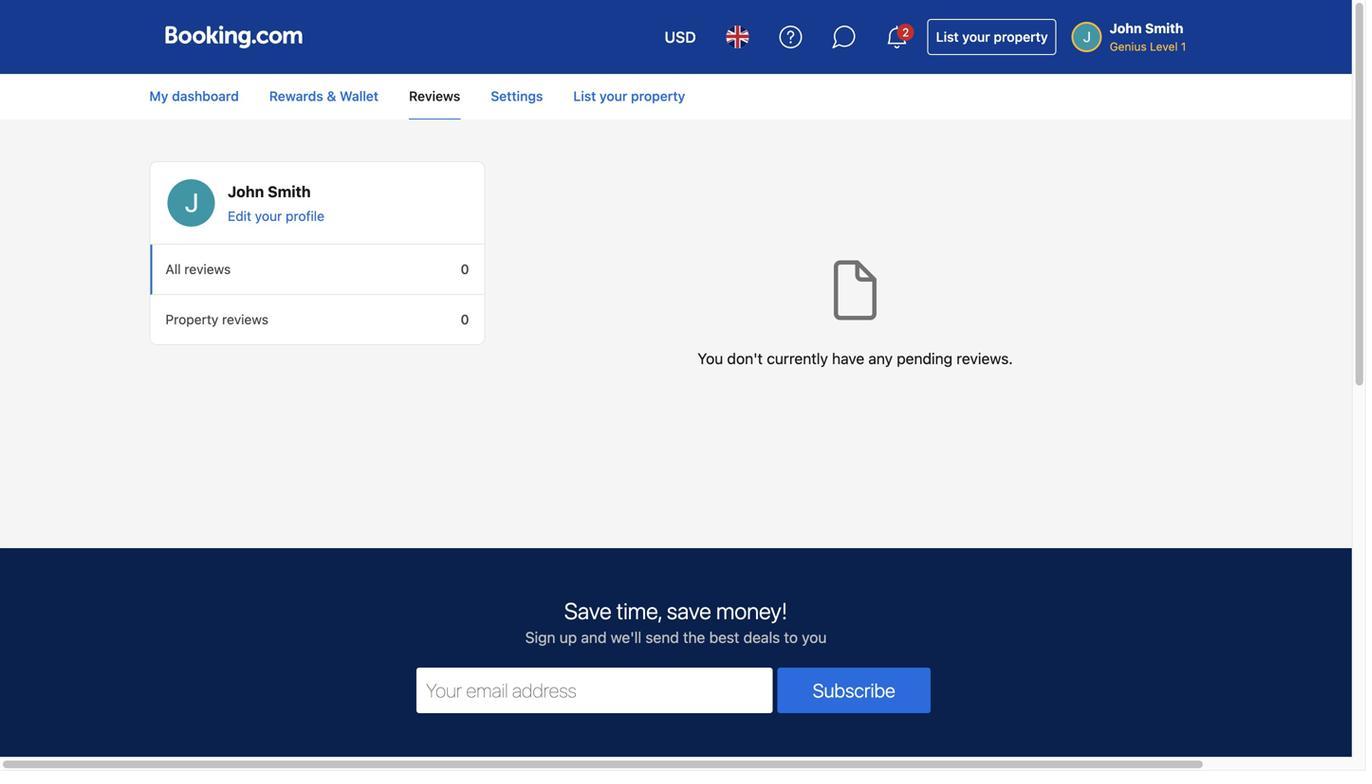 Task type: describe. For each thing, give the bounding box(es) containing it.
dashboard
[[172, 88, 239, 104]]

my dashboard
[[149, 88, 239, 104]]

0 horizontal spatial list your property link
[[558, 79, 701, 114]]

your inside john smith edit your profile
[[255, 208, 282, 224]]

subscribe button
[[778, 668, 931, 713]]

0 vertical spatial your
[[962, 29, 990, 45]]

edit your profile link
[[228, 207, 324, 226]]

wallet
[[340, 88, 379, 104]]

don't
[[727, 350, 763, 368]]

john for john smith genius level 1
[[1110, 20, 1142, 36]]

and
[[581, 629, 607, 647]]

rewards & wallet
[[269, 88, 379, 104]]

reviews
[[409, 88, 460, 104]]

deals
[[743, 629, 780, 647]]

property
[[166, 312, 218, 327]]

Your email address email field
[[417, 668, 773, 713]]

2 button
[[875, 14, 920, 60]]

save time, save money! sign up and we'll send the best deals to you
[[525, 598, 827, 647]]

we'll
[[611, 629, 642, 647]]

save
[[667, 598, 711, 624]]

smith for john smith edit your profile
[[268, 183, 311, 201]]

you don't currently have any pending reviews.
[[698, 350, 1013, 368]]

john smith edit your profile
[[228, 183, 324, 224]]

you
[[802, 629, 827, 647]]

1 horizontal spatial property
[[994, 29, 1048, 45]]

1 horizontal spatial list your property link
[[928, 19, 1057, 55]]

usd button
[[653, 14, 708, 60]]

1 vertical spatial list your property
[[573, 88, 685, 104]]

any
[[869, 350, 893, 368]]

&
[[327, 88, 336, 104]]

1
[[1181, 40, 1186, 53]]

profile
[[286, 208, 324, 224]]

pending
[[897, 350, 953, 368]]

save
[[564, 598, 612, 624]]

have
[[832, 350, 865, 368]]

rewards & wallet link
[[254, 79, 394, 114]]

reviews for property reviews
[[222, 312, 269, 327]]

genius
[[1110, 40, 1147, 53]]

the
[[683, 629, 705, 647]]



Task type: vqa. For each thing, say whether or not it's contained in the screenshot.
2
yes



Task type: locate. For each thing, give the bounding box(es) containing it.
up
[[560, 629, 577, 647]]

list your property link
[[928, 19, 1057, 55], [558, 79, 701, 114]]

0
[[461, 261, 469, 277], [461, 312, 469, 327]]

0 horizontal spatial property
[[631, 88, 685, 104]]

1 vertical spatial john
[[228, 183, 264, 201]]

your
[[962, 29, 990, 45], [600, 88, 628, 104], [255, 208, 282, 224]]

1 horizontal spatial your
[[600, 88, 628, 104]]

reviews right all
[[184, 261, 231, 277]]

list right 'settings'
[[573, 88, 596, 104]]

0 vertical spatial list
[[936, 29, 959, 45]]

0 vertical spatial smith
[[1145, 20, 1184, 36]]

0 horizontal spatial list
[[573, 88, 596, 104]]

0 vertical spatial property
[[994, 29, 1048, 45]]

edit
[[228, 208, 251, 224]]

john inside john smith genius level 1
[[1110, 20, 1142, 36]]

1 horizontal spatial list your property
[[936, 29, 1048, 45]]

smith
[[1145, 20, 1184, 36], [268, 183, 311, 201]]

1 vertical spatial your
[[600, 88, 628, 104]]

all
[[166, 261, 181, 277]]

2 vertical spatial your
[[255, 208, 282, 224]]

0 horizontal spatial list your property
[[573, 88, 685, 104]]

0 vertical spatial list your property
[[936, 29, 1048, 45]]

my dashboard link
[[149, 79, 254, 114]]

property
[[994, 29, 1048, 45], [631, 88, 685, 104]]

smith inside john smith genius level 1
[[1145, 20, 1184, 36]]

sign
[[525, 629, 556, 647]]

1 horizontal spatial list
[[936, 29, 959, 45]]

subscribe
[[813, 679, 895, 702]]

reviews
[[184, 261, 231, 277], [222, 312, 269, 327]]

john up edit
[[228, 183, 264, 201]]

0 horizontal spatial your
[[255, 208, 282, 224]]

john smith genius level 1
[[1110, 20, 1186, 53]]

1 horizontal spatial smith
[[1145, 20, 1184, 36]]

best
[[709, 629, 740, 647]]

1 0 from the top
[[461, 261, 469, 277]]

1 vertical spatial smith
[[268, 183, 311, 201]]

1 vertical spatial list
[[573, 88, 596, 104]]

list your property down usd
[[573, 88, 685, 104]]

all reviews
[[166, 261, 231, 277]]

currently
[[767, 350, 828, 368]]

0 horizontal spatial john
[[228, 183, 264, 201]]

to
[[784, 629, 798, 647]]

0 vertical spatial 0
[[461, 261, 469, 277]]

list
[[936, 29, 959, 45], [573, 88, 596, 104]]

time,
[[617, 598, 662, 624]]

level
[[1150, 40, 1178, 53]]

john inside john smith edit your profile
[[228, 183, 264, 201]]

smith for john smith genius level 1
[[1145, 20, 1184, 36]]

john for john smith edit your profile
[[228, 183, 264, 201]]

settings
[[491, 88, 543, 104]]

reviews.
[[957, 350, 1013, 368]]

money!
[[716, 598, 788, 624]]

booking.com online hotel reservations image
[[166, 26, 302, 48]]

list your property link down usd
[[558, 79, 701, 114]]

john up genius
[[1110, 20, 1142, 36]]

1 vertical spatial reviews
[[222, 312, 269, 327]]

my
[[149, 88, 168, 104]]

list your property right 2
[[936, 29, 1048, 45]]

property reviews
[[166, 312, 269, 327]]

usd
[[665, 28, 696, 46]]

0 vertical spatial reviews
[[184, 261, 231, 277]]

smith inside john smith edit your profile
[[268, 183, 311, 201]]

0 for all reviews
[[461, 261, 469, 277]]

1 vertical spatial list your property link
[[558, 79, 701, 114]]

john
[[1110, 20, 1142, 36], [228, 183, 264, 201]]

0 for property reviews
[[461, 312, 469, 327]]

list your property
[[936, 29, 1048, 45], [573, 88, 685, 104]]

2 0 from the top
[[461, 312, 469, 327]]

0 vertical spatial john
[[1110, 20, 1142, 36]]

smith up edit your profile link
[[268, 183, 311, 201]]

2 horizontal spatial your
[[962, 29, 990, 45]]

reviews right property
[[222, 312, 269, 327]]

list your property link right 2
[[928, 19, 1057, 55]]

you
[[698, 350, 723, 368]]

reviews for all reviews
[[184, 261, 231, 277]]

0 horizontal spatial smith
[[268, 183, 311, 201]]

save time, save money! footer
[[0, 548, 1352, 771]]

reviews link
[[409, 79, 460, 120]]

list right 2
[[936, 29, 959, 45]]

0 vertical spatial list your property link
[[928, 19, 1057, 55]]

1 vertical spatial 0
[[461, 312, 469, 327]]

1 vertical spatial property
[[631, 88, 685, 104]]

settings link
[[476, 79, 558, 114]]

smith up level
[[1145, 20, 1184, 36]]

2
[[902, 26, 909, 39]]

send
[[646, 629, 679, 647]]

rewards
[[269, 88, 323, 104]]

1 horizontal spatial john
[[1110, 20, 1142, 36]]



